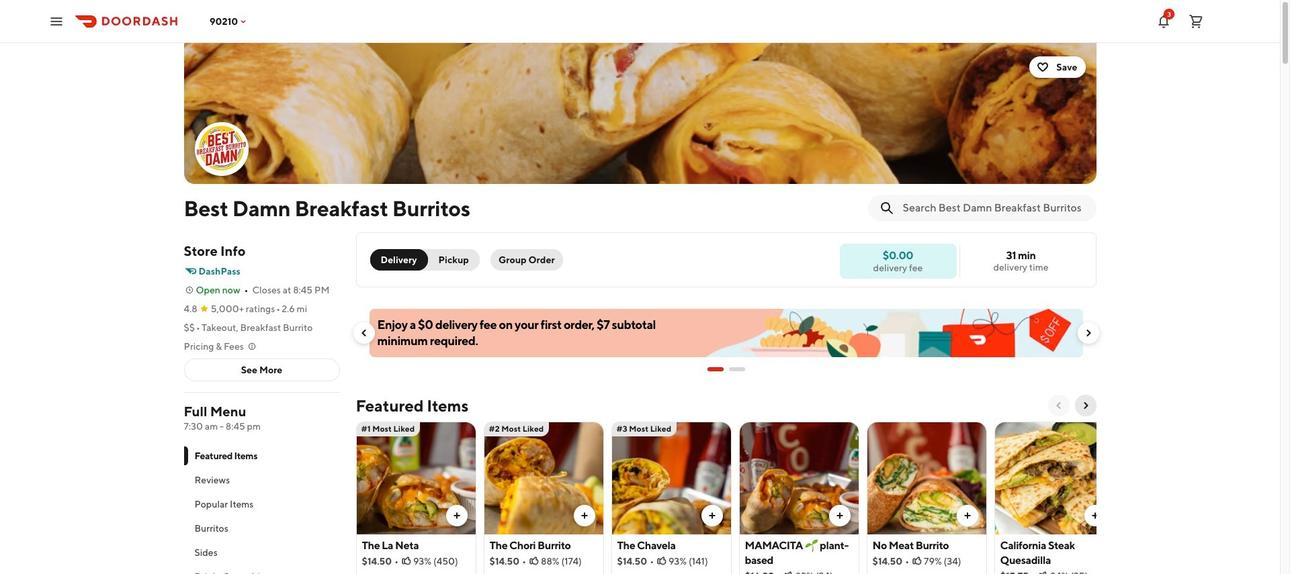 Task type: vqa. For each thing, say whether or not it's contained in the screenshot.
Add item to cart image associated with The Chori Burrito image
yes



Task type: describe. For each thing, give the bounding box(es) containing it.
Item Search search field
[[903, 201, 1086, 216]]

add item to cart image for no meat burrito "image"
[[962, 511, 973, 522]]

1 horizontal spatial previous button of carousel image
[[1054, 401, 1065, 411]]

mamacita 🌱 plant-based image
[[740, 422, 859, 535]]

order methods option group
[[370, 249, 480, 271]]

the la neta image
[[357, 422, 476, 535]]

0 vertical spatial previous button of carousel image
[[359, 328, 369, 339]]

1 vertical spatial next button of carousel image
[[1081, 401, 1091, 411]]

add item to cart image for california steak quesadilla image
[[1090, 511, 1101, 522]]

select promotional banner element
[[708, 358, 745, 382]]

add item to cart image for mamacita 🌱 plant-based image
[[835, 511, 845, 522]]



Task type: locate. For each thing, give the bounding box(es) containing it.
heading
[[356, 395, 469, 417]]

the chavela image
[[612, 422, 731, 535]]

1 horizontal spatial add item to cart image
[[962, 511, 973, 522]]

None radio
[[370, 249, 428, 271]]

open menu image
[[48, 13, 65, 29]]

notification bell image
[[1156, 13, 1172, 29]]

None radio
[[420, 249, 480, 271]]

0 vertical spatial next button of carousel image
[[1083, 328, 1094, 339]]

0 items, open order cart image
[[1189, 13, 1205, 29]]

add item to cart image for "the la neta" image
[[451, 511, 462, 522]]

0 horizontal spatial add item to cart image
[[707, 511, 718, 522]]

add item to cart image
[[707, 511, 718, 522], [962, 511, 973, 522]]

the chori burrito image
[[484, 422, 603, 535]]

california steak quesadilla image
[[995, 422, 1114, 535]]

best damn breakfast burritos image
[[184, 43, 1097, 184], [196, 124, 247, 175]]

1 vertical spatial previous button of carousel image
[[1054, 401, 1065, 411]]

previous button of carousel image
[[359, 328, 369, 339], [1054, 401, 1065, 411]]

3 add item to cart image from the left
[[835, 511, 845, 522]]

add item to cart image for 'the chavela' image
[[707, 511, 718, 522]]

1 add item to cart image from the left
[[451, 511, 462, 522]]

0 horizontal spatial previous button of carousel image
[[359, 328, 369, 339]]

2 add item to cart image from the left
[[579, 511, 590, 522]]

2 add item to cart image from the left
[[962, 511, 973, 522]]

no meat burrito image
[[868, 422, 987, 535]]

add item to cart image for the chori burrito "image"
[[579, 511, 590, 522]]

4 add item to cart image from the left
[[1090, 511, 1101, 522]]

next button of carousel image
[[1083, 328, 1094, 339], [1081, 401, 1091, 411]]

add item to cart image
[[451, 511, 462, 522], [579, 511, 590, 522], [835, 511, 845, 522], [1090, 511, 1101, 522]]

1 add item to cart image from the left
[[707, 511, 718, 522]]



